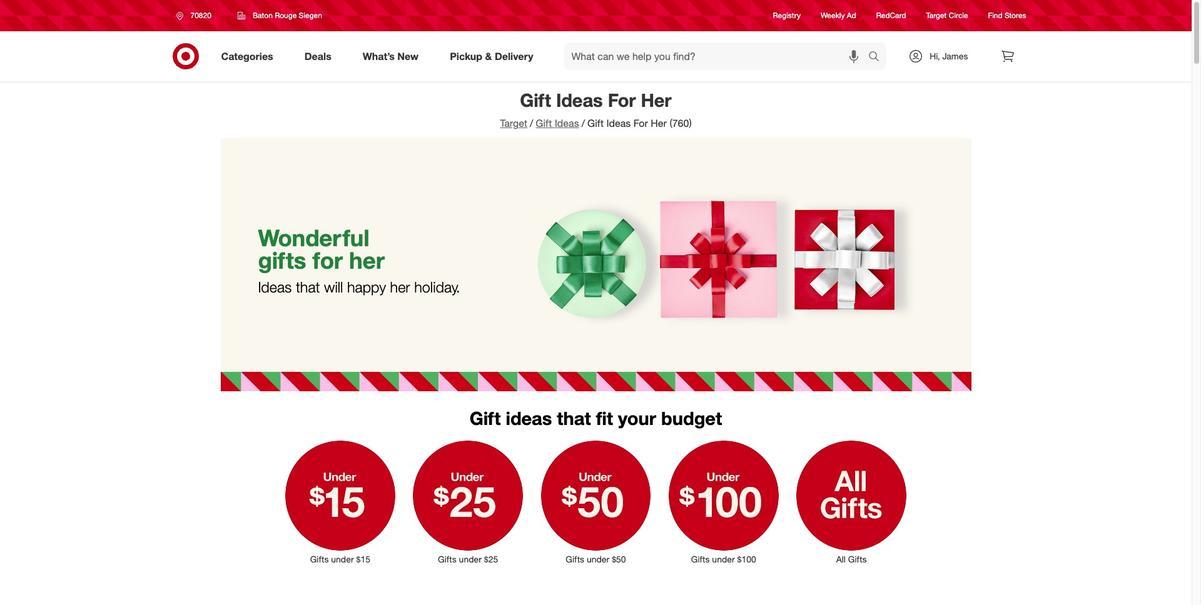 Task type: locate. For each thing, give the bounding box(es) containing it.
1 horizontal spatial /
[[582, 117, 585, 130]]

/ right target link
[[530, 117, 533, 130]]

target left circle
[[926, 11, 947, 20]]

for
[[608, 89, 636, 111], [634, 117, 648, 130]]

1 vertical spatial her
[[390, 278, 410, 296]]

ad
[[847, 11, 856, 20]]

find stores link
[[988, 10, 1026, 21]]

stores
[[1005, 11, 1026, 20]]

pickup
[[450, 50, 482, 62]]

0 vertical spatial her
[[641, 89, 672, 111]]

gift
[[520, 89, 551, 111], [536, 117, 552, 130], [588, 117, 604, 130], [470, 408, 501, 430]]

happy
[[347, 278, 386, 296]]

under left $15
[[331, 554, 354, 565]]

2 gifts from the left
[[438, 554, 457, 565]]

1 under from the left
[[331, 554, 354, 565]]

rouge
[[275, 11, 297, 20]]

target circle
[[926, 11, 968, 20]]

fit
[[596, 408, 613, 430]]

james
[[943, 51, 968, 61]]

$100
[[737, 554, 756, 565]]

0 horizontal spatial /
[[530, 117, 533, 130]]

under
[[331, 554, 354, 565], [459, 554, 482, 565], [587, 554, 610, 565], [712, 554, 735, 565]]

all gifts link
[[788, 439, 916, 566]]

0 horizontal spatial target
[[500, 117, 527, 130]]

will
[[324, 278, 343, 296]]

gifts left $15
[[310, 554, 329, 565]]

ideas
[[556, 89, 603, 111], [555, 117, 579, 130], [607, 117, 631, 130], [258, 278, 292, 296]]

gifts under $15
[[310, 554, 370, 565]]

gift ideas for her target / gift ideas / gift ideas for her (760)
[[500, 89, 692, 130]]

target link
[[500, 117, 527, 130]]

1 gifts from the left
[[310, 554, 329, 565]]

What can we help you find? suggestions appear below search field
[[564, 43, 872, 70]]

0 vertical spatial target
[[926, 11, 947, 20]]

gifts left the $25 on the bottom
[[438, 554, 457, 565]]

budget
[[661, 408, 722, 430]]

gift left the ideas
[[470, 408, 501, 430]]

that
[[296, 278, 320, 296], [557, 408, 591, 430]]

gifts left $50
[[566, 554, 584, 565]]

0 horizontal spatial that
[[296, 278, 320, 296]]

weekly ad link
[[821, 10, 856, 21]]

gifts
[[258, 247, 306, 275]]

gifts for gifts under $25
[[438, 554, 457, 565]]

1 vertical spatial that
[[557, 408, 591, 430]]

2 under from the left
[[459, 554, 482, 565]]

4 under from the left
[[712, 554, 735, 565]]

target left gift ideas link
[[500, 117, 527, 130]]

under left the $25 on the bottom
[[459, 554, 482, 565]]

that left fit
[[557, 408, 591, 430]]

her up happy
[[349, 247, 385, 275]]

her up the (760)
[[641, 89, 672, 111]]

under left $50
[[587, 554, 610, 565]]

hi,
[[930, 51, 940, 61]]

1 vertical spatial target
[[500, 117, 527, 130]]

what's new
[[363, 50, 419, 62]]

/
[[530, 117, 533, 130], [582, 117, 585, 130]]

ideas down gifts at the left
[[258, 278, 292, 296]]

what's
[[363, 50, 395, 62]]

4 gifts from the left
[[691, 554, 710, 565]]

1 vertical spatial for
[[634, 117, 648, 130]]

her left the (760)
[[651, 117, 667, 130]]

gifts right the all
[[848, 554, 867, 565]]

1 vertical spatial her
[[651, 117, 667, 130]]

her
[[641, 89, 672, 111], [651, 117, 667, 130]]

that inside the wonderful gifts for her ideas that will happy her holiday.
[[296, 278, 320, 296]]

weekly
[[821, 11, 845, 20]]

1 horizontal spatial that
[[557, 408, 591, 430]]

her right happy
[[390, 278, 410, 296]]

1 horizontal spatial her
[[390, 278, 410, 296]]

gifts under $100 link
[[660, 439, 788, 566]]

/ right gift ideas link
[[582, 117, 585, 130]]

5 gifts from the left
[[848, 554, 867, 565]]

under left $100
[[712, 554, 735, 565]]

delivery
[[495, 50, 533, 62]]

&
[[485, 50, 492, 62]]

wonderful gifts for her ideas that will happy her holiday.
[[258, 224, 460, 296]]

0 vertical spatial that
[[296, 278, 320, 296]]

3 under from the left
[[587, 554, 610, 565]]

gifts
[[310, 554, 329, 565], [438, 554, 457, 565], [566, 554, 584, 565], [691, 554, 710, 565], [848, 554, 867, 565]]

that left will
[[296, 278, 320, 296]]

3 gifts from the left
[[566, 554, 584, 565]]

categories link
[[211, 43, 289, 70]]

target circle link
[[926, 10, 968, 21]]

pickup & delivery link
[[439, 43, 549, 70]]

gifts left $100
[[691, 554, 710, 565]]

under for $15
[[331, 554, 354, 565]]

gifts for gifts under $50
[[566, 554, 584, 565]]

redcard link
[[876, 10, 906, 21]]

gift ideas link
[[536, 117, 579, 130]]

gifts under $100
[[691, 554, 756, 565]]

registry
[[773, 11, 801, 20]]

her
[[349, 247, 385, 275], [390, 278, 410, 296]]

for
[[313, 247, 343, 275]]

target
[[926, 11, 947, 20], [500, 117, 527, 130]]

gift ideas that fit your budget
[[470, 408, 722, 430]]

0 vertical spatial her
[[349, 247, 385, 275]]

$50
[[612, 554, 626, 565]]



Task type: vqa. For each thing, say whether or not it's contained in the screenshot.
the left 1
no



Task type: describe. For each thing, give the bounding box(es) containing it.
ideas
[[506, 408, 552, 430]]

gift right gift ideas link
[[588, 117, 604, 130]]

70820
[[191, 11, 211, 20]]

redcard
[[876, 11, 906, 20]]

(760)
[[670, 117, 692, 130]]

1 / from the left
[[530, 117, 533, 130]]

all gifts
[[836, 554, 867, 565]]

wonderful
[[258, 224, 370, 252]]

baton rouge siegen
[[253, 11, 322, 20]]

under for $25
[[459, 554, 482, 565]]

ideas right target link
[[555, 117, 579, 130]]

your
[[618, 408, 656, 430]]

1 horizontal spatial target
[[926, 11, 947, 20]]

$15
[[356, 554, 370, 565]]

0 horizontal spatial her
[[349, 247, 385, 275]]

gifts under $15 link
[[276, 439, 404, 566]]

gifts for gifts under $15
[[310, 554, 329, 565]]

under for $100
[[712, 554, 735, 565]]

ideas up gift ideas link
[[556, 89, 603, 111]]

gift right target link
[[536, 117, 552, 130]]

deals
[[305, 50, 331, 62]]

hi, james
[[930, 51, 968, 61]]

gifts for gifts under $100
[[691, 554, 710, 565]]

find stores
[[988, 11, 1026, 20]]

0 vertical spatial for
[[608, 89, 636, 111]]

70820 button
[[168, 4, 225, 27]]

deals link
[[294, 43, 347, 70]]

categories
[[221, 50, 273, 62]]

circle
[[949, 11, 968, 20]]

gift up gift ideas link
[[520, 89, 551, 111]]

siegen
[[299, 11, 322, 20]]

pickup & delivery
[[450, 50, 533, 62]]

gifts under $25 link
[[404, 439, 532, 566]]

$25
[[484, 554, 498, 565]]

holiday.
[[414, 278, 460, 296]]

weekly ad
[[821, 11, 856, 20]]

under for $50
[[587, 554, 610, 565]]

gifts under $50 link
[[532, 439, 660, 566]]

target inside 'gift ideas for her target / gift ideas / gift ideas for her (760)'
[[500, 117, 527, 130]]

gifts under $25
[[438, 554, 498, 565]]

registry link
[[773, 10, 801, 21]]

search
[[863, 51, 893, 64]]

ideas inside the wonderful gifts for her ideas that will happy her holiday.
[[258, 278, 292, 296]]

what's new link
[[352, 43, 434, 70]]

all
[[836, 554, 846, 565]]

new
[[398, 50, 419, 62]]

gifts under $50
[[566, 554, 626, 565]]

ideas right gift ideas link
[[607, 117, 631, 130]]

2 / from the left
[[582, 117, 585, 130]]

baton rouge siegen button
[[230, 4, 330, 27]]

search button
[[863, 43, 893, 73]]

find
[[988, 11, 1003, 20]]

baton
[[253, 11, 273, 20]]



